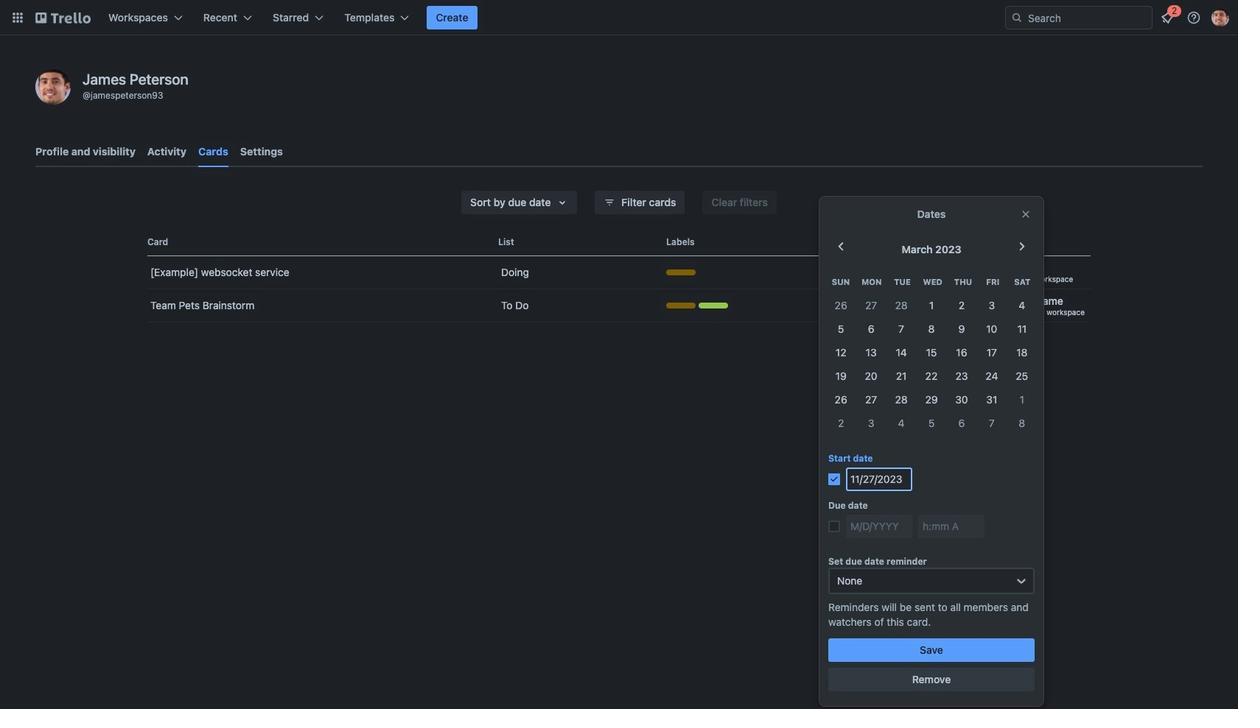 Task type: describe. For each thing, give the bounding box(es) containing it.
1 row from the top
[[826, 270, 1037, 294]]

back to home image
[[35, 6, 91, 29]]

Add time text field
[[918, 515, 985, 539]]

james peterson (jamespeterson93) image
[[1212, 9, 1229, 27]]

primary element
[[0, 0, 1238, 35]]

2 notifications image
[[1158, 9, 1176, 27]]

open information menu image
[[1186, 10, 1201, 25]]



Task type: vqa. For each thing, say whether or not it's contained in the screenshot.
Boards link
no



Task type: locate. For each thing, give the bounding box(es) containing it.
Search field
[[1023, 7, 1152, 28]]

7 row from the top
[[826, 412, 1037, 436]]

M/D/YYYY text field
[[846, 515, 912, 539]]

color: bold lime, title: "team task" element
[[699, 303, 728, 309]]

5 row from the top
[[826, 365, 1037, 388]]

james peterson (jamespeterson93) image
[[35, 69, 71, 105]]

row
[[826, 270, 1037, 294], [826, 294, 1037, 318], [826, 318, 1037, 341], [826, 341, 1037, 365], [826, 365, 1037, 388], [826, 388, 1037, 412], [826, 412, 1037, 436]]

2 row from the top
[[826, 294, 1037, 318]]

row group
[[826, 294, 1037, 436]]

M/D/YYYY text field
[[846, 468, 912, 492]]

3 row from the top
[[826, 318, 1037, 341]]

6 row from the top
[[826, 388, 1037, 412]]

close popover image
[[1020, 209, 1032, 220]]

search image
[[1011, 12, 1023, 24]]

color: yellow, title: none image
[[666, 303, 696, 309]]

4 row from the top
[[826, 341, 1037, 365]]

grid
[[826, 270, 1037, 436]]

color: yellow, title: "ready to merge" element
[[666, 270, 696, 276]]

cell
[[826, 294, 856, 318], [856, 294, 886, 318], [886, 294, 916, 318], [916, 294, 947, 318], [947, 294, 977, 318], [977, 294, 1007, 318], [1007, 294, 1037, 318], [826, 318, 856, 341], [856, 318, 886, 341], [886, 318, 916, 341], [916, 318, 947, 341], [947, 318, 977, 341], [977, 318, 1007, 341], [1007, 318, 1037, 341], [826, 341, 856, 365], [856, 341, 886, 365], [886, 341, 916, 365], [916, 341, 947, 365], [947, 341, 977, 365], [977, 341, 1007, 365], [1007, 341, 1037, 365], [826, 365, 856, 388], [856, 365, 886, 388], [886, 365, 916, 388], [916, 365, 947, 388], [947, 365, 977, 388], [977, 365, 1007, 388], [1007, 365, 1037, 388], [826, 388, 856, 412], [856, 388, 886, 412], [886, 388, 916, 412], [916, 388, 947, 412], [947, 388, 977, 412], [977, 388, 1007, 412], [1007, 388, 1037, 412], [826, 412, 856, 436], [856, 412, 886, 436], [886, 412, 916, 436], [916, 412, 947, 436], [947, 412, 977, 436], [977, 412, 1007, 436], [1007, 412, 1037, 436]]



